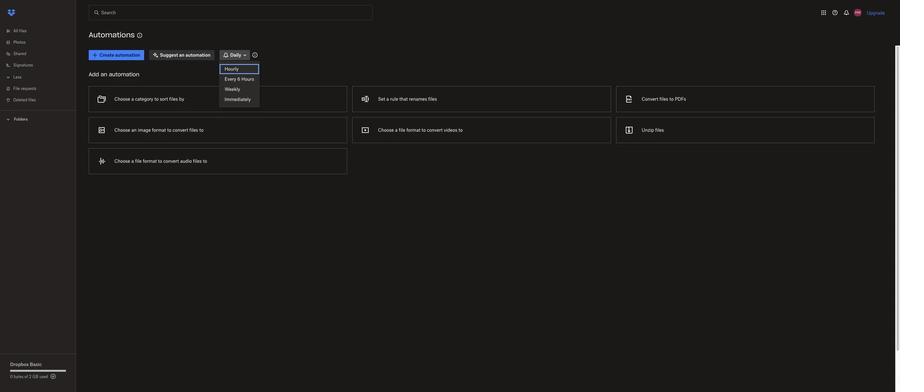 Task type: vqa. For each thing, say whether or not it's contained in the screenshot.
Pinned
no



Task type: locate. For each thing, give the bounding box(es) containing it.
convert for audio
[[163, 158, 179, 164]]

dropbox basic
[[10, 362, 42, 367]]

a
[[131, 96, 134, 102], [387, 96, 389, 102], [395, 127, 398, 133], [131, 158, 134, 164]]

an
[[101, 71, 107, 78], [131, 127, 137, 133]]

shared
[[13, 51, 26, 56]]

convert
[[642, 96, 659, 102]]

menu containing hourly
[[220, 61, 259, 107]]

choose a file format to convert videos to button
[[350, 115, 614, 146]]

1 horizontal spatial an
[[131, 127, 137, 133]]

audio
[[180, 158, 192, 164]]

choose a file format to convert videos to
[[378, 127, 463, 133]]

an left image
[[131, 127, 137, 133]]

format for videos
[[407, 127, 421, 133]]

convert for videos
[[427, 127, 443, 133]]

choose inside choose a file format to convert audio files to button
[[114, 158, 130, 164]]

all
[[13, 29, 18, 33]]

used
[[39, 375, 48, 379]]

format down image
[[143, 158, 157, 164]]

all files link
[[5, 25, 76, 37]]

convert left audio
[[163, 158, 179, 164]]

a for set a rule that renames files
[[387, 96, 389, 102]]

choose inside choose a category to sort files by 'button'
[[114, 96, 130, 102]]

automations
[[89, 31, 135, 39]]

menu
[[220, 61, 259, 107]]

deleted files link
[[5, 94, 76, 106]]

files
[[19, 29, 27, 33], [169, 96, 178, 102], [428, 96, 437, 102], [660, 96, 669, 102], [28, 98, 36, 102], [190, 127, 198, 133], [656, 127, 664, 133], [193, 158, 202, 164]]

0 horizontal spatial an
[[101, 71, 107, 78]]

an right add
[[101, 71, 107, 78]]

sort
[[160, 96, 168, 102]]

0 vertical spatial file
[[399, 127, 405, 133]]

an for image
[[131, 127, 137, 133]]

convert files to pdfs
[[642, 96, 686, 102]]

format
[[152, 127, 166, 133], [407, 127, 421, 133], [143, 158, 157, 164]]

choose inside choose a file format to convert videos to button
[[378, 127, 394, 133]]

file
[[399, 127, 405, 133], [135, 158, 142, 164]]

bytes
[[14, 375, 23, 379]]

a for choose a file format to convert videos to
[[395, 127, 398, 133]]

dropbox image
[[5, 6, 18, 19]]

videos
[[444, 127, 457, 133]]

file for choose a file format to convert videos to
[[399, 127, 405, 133]]

an inside button
[[131, 127, 137, 133]]

choose inside choose an image format to convert files to button
[[114, 127, 130, 133]]

file requests link
[[5, 83, 76, 94]]

convert for files
[[173, 127, 188, 133]]

0 horizontal spatial file
[[135, 158, 142, 164]]

basic
[[30, 362, 42, 367]]

image
[[138, 127, 151, 133]]

add an automation main content
[[86, 46, 896, 392]]

a for choose a file format to convert audio files to
[[131, 158, 134, 164]]

0 bytes of 2 gb used
[[10, 375, 48, 379]]

set a rule that renames files button
[[350, 84, 614, 115]]

upgrade link
[[867, 10, 885, 15]]

convert left videos at top
[[427, 127, 443, 133]]

format for files
[[152, 127, 166, 133]]

choose
[[114, 96, 130, 102], [114, 127, 130, 133], [378, 127, 394, 133], [114, 158, 130, 164]]

convert
[[173, 127, 188, 133], [427, 127, 443, 133], [163, 158, 179, 164]]

1 vertical spatial file
[[135, 158, 142, 164]]

format down the renames at top left
[[407, 127, 421, 133]]

renames
[[409, 96, 427, 102]]

0 vertical spatial an
[[101, 71, 107, 78]]

choose for choose a file format to convert audio files to
[[114, 158, 130, 164]]

category
[[135, 96, 153, 102]]

a for choose a category to sort files by
[[131, 96, 134, 102]]

set a rule that renames files
[[378, 96, 437, 102]]

list
[[0, 22, 76, 110]]

file down that
[[399, 127, 405, 133]]

get more space image
[[49, 373, 57, 381]]

list containing all files
[[0, 22, 76, 110]]

choose a category to sort files by button
[[86, 84, 350, 115]]

less image
[[5, 74, 11, 81]]

file for choose a file format to convert audio files to
[[135, 158, 142, 164]]

unzip files button
[[614, 115, 878, 146]]

1 vertical spatial an
[[131, 127, 137, 133]]

click to watch a demo video image
[[136, 32, 144, 39]]

add an automation
[[89, 71, 139, 78]]

file down image
[[135, 158, 142, 164]]

unzip
[[642, 127, 654, 133]]

1 horizontal spatial file
[[399, 127, 405, 133]]

format right image
[[152, 127, 166, 133]]

folders
[[14, 117, 28, 122]]

to
[[154, 96, 159, 102], [670, 96, 674, 102], [167, 127, 171, 133], [199, 127, 204, 133], [422, 127, 426, 133], [459, 127, 463, 133], [158, 158, 162, 164], [203, 158, 207, 164]]

convert down 'by'
[[173, 127, 188, 133]]

a inside 'button'
[[131, 96, 134, 102]]

unzip files
[[642, 127, 664, 133]]

file
[[13, 86, 20, 91]]

that
[[400, 96, 408, 102]]



Task type: describe. For each thing, give the bounding box(es) containing it.
all files
[[13, 29, 27, 33]]

every 6 hours
[[225, 76, 254, 82]]

choose a category to sort files by
[[114, 96, 184, 102]]

deleted
[[13, 98, 27, 102]]

photos
[[13, 40, 26, 45]]

choose a file format to convert audio files to
[[114, 158, 207, 164]]

gb
[[32, 375, 38, 379]]

every
[[225, 76, 236, 82]]

dropbox
[[10, 362, 29, 367]]

by
[[179, 96, 184, 102]]

set
[[378, 96, 385, 102]]

automation
[[109, 71, 139, 78]]

hours
[[242, 76, 254, 82]]

convert files to pdfs button
[[614, 84, 878, 115]]

choose an image format to convert files to button
[[86, 115, 350, 146]]

hourly
[[225, 66, 239, 72]]

choose an image format to convert files to
[[114, 127, 204, 133]]

2
[[29, 375, 31, 379]]

upgrade
[[867, 10, 885, 15]]

immediately
[[225, 97, 251, 102]]

choose for choose an image format to convert files to
[[114, 127, 130, 133]]

deleted files
[[13, 98, 36, 102]]

weekly
[[225, 87, 240, 92]]

pdfs
[[675, 96, 686, 102]]

of
[[25, 375, 28, 379]]

files inside "link"
[[28, 98, 36, 102]]

choose a file format to convert audio files to button
[[86, 146, 350, 177]]

6
[[237, 76, 240, 82]]

add
[[89, 71, 99, 78]]

folders button
[[0, 114, 76, 124]]

signatures
[[13, 63, 33, 68]]

photos link
[[5, 37, 76, 48]]

less
[[13, 75, 22, 80]]

an for automation
[[101, 71, 107, 78]]

0
[[10, 375, 13, 379]]

to inside 'button'
[[154, 96, 159, 102]]

files inside 'button'
[[169, 96, 178, 102]]

format for audio
[[143, 158, 157, 164]]

choose for choose a category to sort files by
[[114, 96, 130, 102]]

requests
[[21, 86, 36, 91]]

choose for choose a file format to convert videos to
[[378, 127, 394, 133]]

rule
[[390, 96, 398, 102]]

shared link
[[5, 48, 76, 60]]

signatures link
[[5, 60, 76, 71]]

file requests
[[13, 86, 36, 91]]



